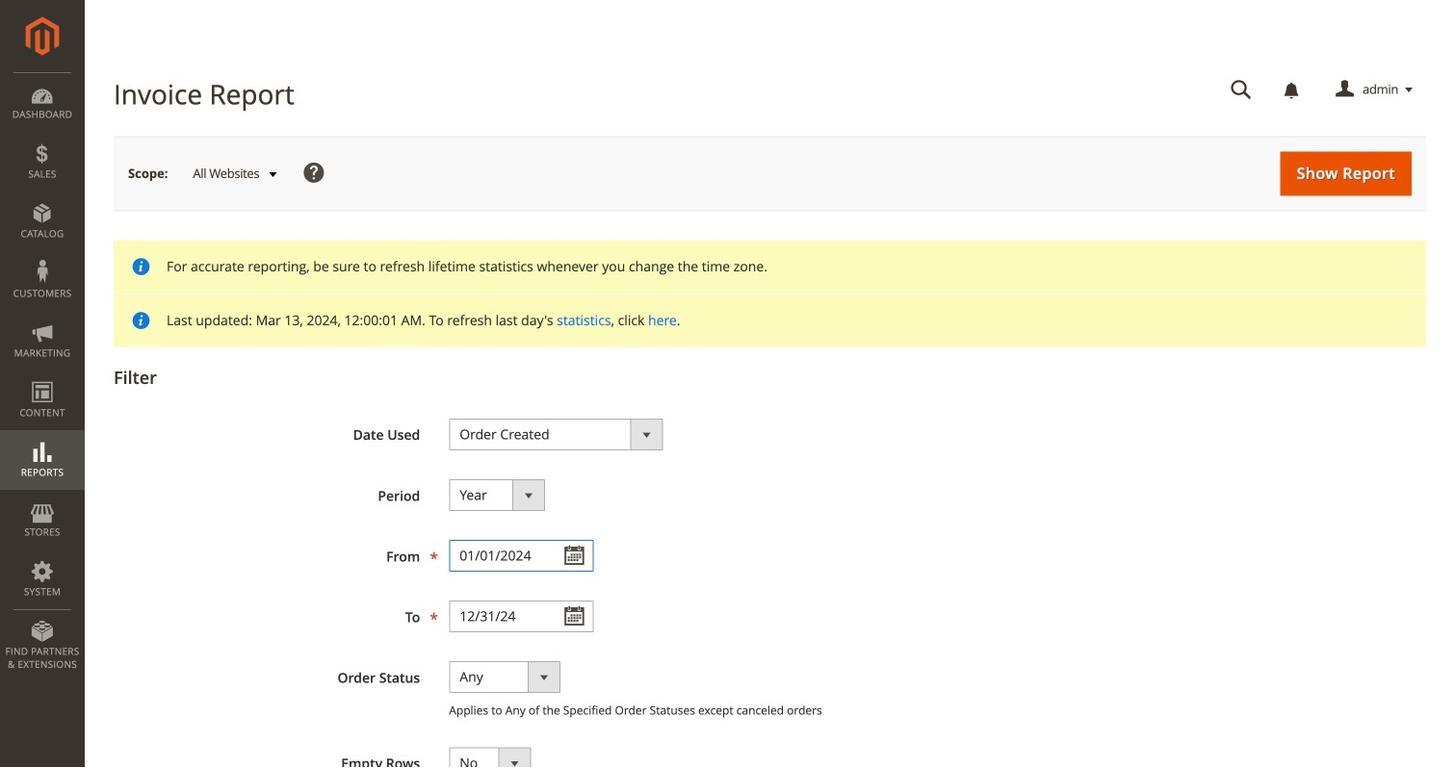Task type: vqa. For each thing, say whether or not it's contained in the screenshot.
Magento Admin Panel Image
yes



Task type: locate. For each thing, give the bounding box(es) containing it.
menu bar
[[0, 72, 85, 681]]

magento admin panel image
[[26, 16, 59, 56]]

None text field
[[1218, 73, 1266, 107], [449, 540, 594, 572], [449, 601, 594, 633], [1218, 73, 1266, 107], [449, 540, 594, 572], [449, 601, 594, 633]]



